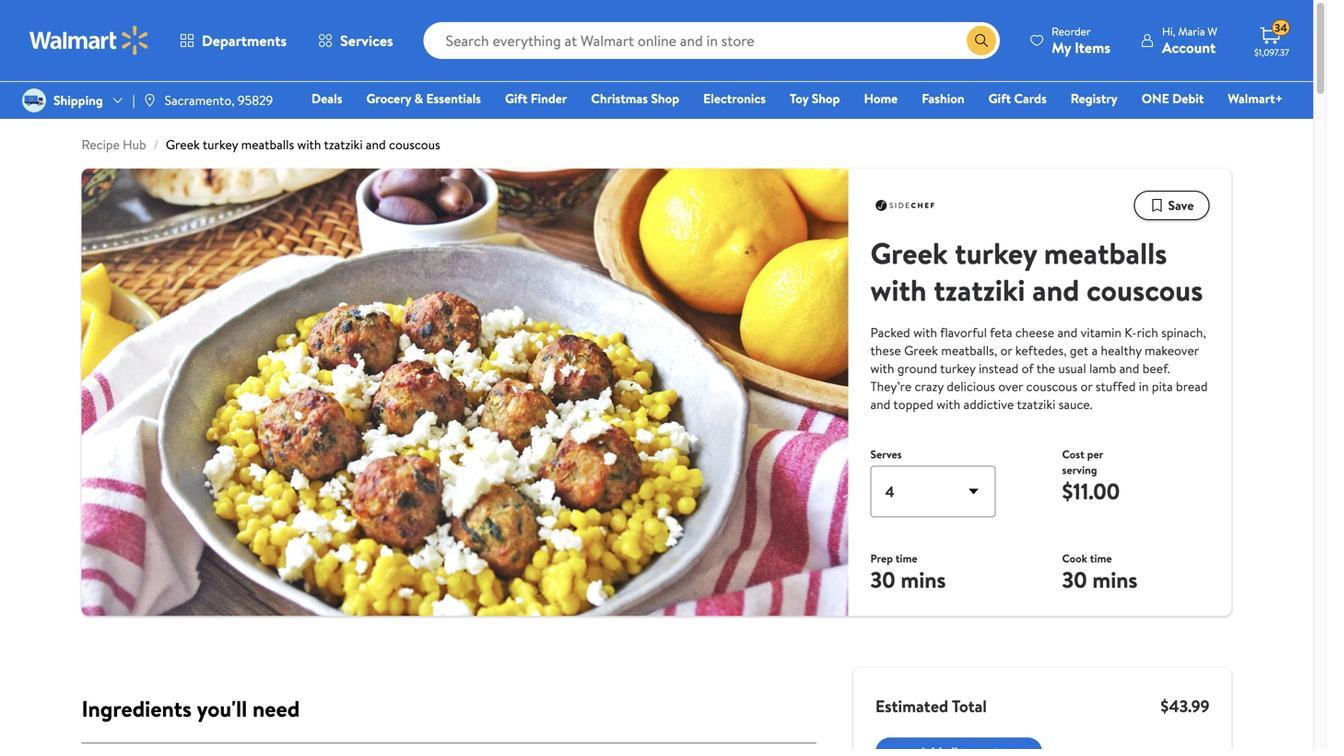 Task type: locate. For each thing, give the bounding box(es) containing it.
mins for prep time 30 mins
[[901, 565, 946, 595]]

greek inside greek turkey meatballs with tzatziki and couscous
[[871, 233, 948, 274]]

time right prep
[[896, 551, 918, 566]]

1 horizontal spatial shop
[[812, 89, 840, 107]]

gift for gift cards
[[989, 89, 1011, 107]]

1 gift from the left
[[505, 89, 528, 107]]

or
[[1000, 341, 1012, 359], [1081, 377, 1093, 395]]

1 horizontal spatial or
[[1081, 377, 1093, 395]]

deals
[[312, 89, 342, 107]]

0 horizontal spatial  image
[[22, 88, 46, 112]]

meatballs down 95829
[[241, 135, 294, 153]]

0 vertical spatial couscous
[[389, 135, 440, 153]]

1 time from the left
[[896, 551, 918, 566]]

with right the topped on the right bottom of page
[[937, 395, 961, 413]]

time for prep time 30 mins
[[896, 551, 918, 566]]

1 horizontal spatial  image
[[143, 93, 157, 108]]

greek right /
[[166, 135, 200, 153]]

shop right christmas at top
[[651, 89, 679, 107]]

 image left shipping
[[22, 88, 46, 112]]

crazy
[[915, 377, 944, 395]]

0 horizontal spatial or
[[1000, 341, 1012, 359]]

30 for cook time 30 mins
[[1062, 565, 1087, 595]]

tzatziki up flavorful in the top of the page
[[934, 270, 1025, 311]]

or left of
[[1000, 341, 1012, 359]]

2 shop from the left
[[812, 89, 840, 107]]

gift left cards
[[989, 89, 1011, 107]]

recipe hub / greek turkey meatballs with tzatziki and couscous
[[82, 135, 440, 153]]

healthy
[[1101, 341, 1142, 359]]

tzatziki down of
[[1017, 395, 1056, 413]]

 image
[[22, 88, 46, 112], [143, 93, 157, 108]]

1 horizontal spatial 30
[[1062, 565, 1087, 595]]

stuffed
[[1096, 377, 1136, 395]]

1 horizontal spatial time
[[1090, 551, 1112, 566]]

get
[[1070, 341, 1089, 359]]

2 horizontal spatial couscous
[[1087, 270, 1203, 311]]

one
[[1142, 89, 1169, 107]]

0 vertical spatial greek
[[166, 135, 200, 153]]

shop right toy at the top of the page
[[812, 89, 840, 107]]

1 vertical spatial turkey
[[955, 233, 1037, 274]]

gift left finder
[[505, 89, 528, 107]]

registry link
[[1062, 88, 1126, 108]]

0 horizontal spatial shop
[[651, 89, 679, 107]]

2 vertical spatial turkey
[[940, 359, 976, 377]]

lamb
[[1089, 359, 1116, 377]]

0 horizontal spatial time
[[896, 551, 918, 566]]

time
[[896, 551, 918, 566], [1090, 551, 1112, 566]]

maria
[[1178, 24, 1205, 39]]

essentials
[[426, 89, 481, 107]]

estimated
[[875, 695, 948, 718]]

with up packed
[[871, 270, 927, 311]]

mins inside cook time 30 mins
[[1092, 565, 1138, 595]]

per
[[1087, 447, 1103, 462]]

 image right |
[[143, 93, 157, 108]]

2 gift from the left
[[989, 89, 1011, 107]]

0 horizontal spatial meatballs
[[241, 135, 294, 153]]

mins
[[901, 565, 946, 595], [1092, 565, 1138, 595]]

1 horizontal spatial gift
[[989, 89, 1011, 107]]

serves
[[871, 447, 902, 462]]

0 vertical spatial turkey
[[203, 135, 238, 153]]

2 30 from the left
[[1062, 565, 1087, 595]]

greek
[[166, 135, 200, 153], [871, 233, 948, 274], [904, 341, 938, 359]]

shop
[[651, 89, 679, 107], [812, 89, 840, 107]]

tzatziki down deals link at the left of page
[[324, 135, 363, 153]]

makeover
[[1145, 341, 1199, 359]]

and up cheese
[[1032, 270, 1080, 311]]

toy shop
[[790, 89, 840, 107]]

2 mins from the left
[[1092, 565, 1138, 595]]

30 inside cook time 30 mins
[[1062, 565, 1087, 595]]

2 vertical spatial greek
[[904, 341, 938, 359]]

turkey up feta
[[955, 233, 1037, 274]]

1 vertical spatial meatballs
[[1044, 233, 1167, 274]]

with inside greek turkey meatballs with tzatziki and couscous
[[871, 270, 927, 311]]

0 horizontal spatial mins
[[901, 565, 946, 595]]

ingredients you'll need
[[82, 693, 300, 724]]

1 mins from the left
[[901, 565, 946, 595]]

cards
[[1014, 89, 1047, 107]]

sauce.
[[1059, 395, 1093, 413]]

time inside prep time 30 mins
[[896, 551, 918, 566]]

turkey inside greek turkey meatballs with tzatziki and couscous
[[955, 233, 1037, 274]]

vitamin
[[1081, 324, 1122, 341]]

0 horizontal spatial 30
[[871, 565, 895, 595]]

grocery & essentials link
[[358, 88, 489, 108]]

$11.00
[[1062, 476, 1120, 507]]

1 vertical spatial couscous
[[1087, 270, 1203, 311]]

meatballs down saved icon
[[1044, 233, 1167, 274]]

total
[[952, 695, 987, 718]]

gift cards link
[[980, 88, 1055, 108]]

1 vertical spatial greek
[[871, 233, 948, 274]]

1 shop from the left
[[651, 89, 679, 107]]

gift
[[505, 89, 528, 107], [989, 89, 1011, 107]]

0 vertical spatial tzatziki
[[324, 135, 363, 153]]

deals link
[[303, 88, 351, 108]]

mins right prep
[[901, 565, 946, 595]]

1 horizontal spatial mins
[[1092, 565, 1138, 595]]

k-
[[1125, 324, 1137, 341]]

&
[[414, 89, 423, 107]]

gift for gift finder
[[505, 89, 528, 107]]

logo image
[[871, 195, 940, 216]]

1 horizontal spatial meatballs
[[1044, 233, 1167, 274]]

0 horizontal spatial gift
[[505, 89, 528, 107]]

feta
[[990, 324, 1012, 341]]

or left stuffed at the bottom of page
[[1081, 377, 1093, 395]]

recipe hub link
[[82, 135, 146, 153]]

over
[[998, 377, 1023, 395]]

mins inside prep time 30 mins
[[901, 565, 946, 595]]

1 vertical spatial tzatziki
[[934, 270, 1025, 311]]

couscous
[[389, 135, 440, 153], [1087, 270, 1203, 311], [1026, 377, 1078, 395]]

turkey down sacramento, 95829
[[203, 135, 238, 153]]

greek down the logo on the right
[[871, 233, 948, 274]]

Walmart Site-Wide search field
[[424, 22, 1000, 59]]

bread
[[1176, 377, 1208, 395]]

and right lamb
[[1119, 359, 1140, 377]]

greek right these
[[904, 341, 938, 359]]

debit
[[1172, 89, 1204, 107]]

2 vertical spatial couscous
[[1026, 377, 1078, 395]]

of
[[1022, 359, 1034, 377]]

save
[[1168, 196, 1194, 214]]

account
[[1162, 37, 1216, 58]]

walmart image
[[29, 26, 149, 55]]

the
[[1037, 359, 1055, 377]]

mins right cook
[[1092, 565, 1138, 595]]

/
[[154, 135, 158, 153]]

saved image
[[1150, 198, 1164, 213]]

these
[[871, 341, 901, 359]]

1 vertical spatial or
[[1081, 377, 1093, 395]]

time right cook
[[1090, 551, 1112, 566]]

with
[[297, 135, 321, 153], [871, 270, 927, 311], [913, 324, 937, 341], [871, 359, 894, 377], [937, 395, 961, 413]]

2 vertical spatial tzatziki
[[1017, 395, 1056, 413]]

1 30 from the left
[[871, 565, 895, 595]]

1 horizontal spatial couscous
[[1026, 377, 1078, 395]]

turkey down flavorful in the top of the page
[[940, 359, 976, 377]]

greek turkey meatballs with tzatziki and couscous
[[871, 233, 1203, 311]]

30
[[871, 565, 895, 595], [1062, 565, 1087, 595]]

recipe
[[82, 135, 120, 153]]

time inside cook time 30 mins
[[1090, 551, 1112, 566]]

|
[[133, 91, 135, 109]]

2 time from the left
[[1090, 551, 1112, 566]]

30 inside prep time 30 mins
[[871, 565, 895, 595]]

turkey
[[203, 135, 238, 153], [955, 233, 1037, 274], [940, 359, 976, 377]]

and
[[366, 135, 386, 153], [1032, 270, 1080, 311], [1058, 324, 1078, 341], [1119, 359, 1140, 377], [871, 395, 891, 413]]

electronics link
[[695, 88, 774, 108]]



Task type: describe. For each thing, give the bounding box(es) containing it.
electronics
[[703, 89, 766, 107]]

estimated total
[[875, 695, 987, 718]]

in
[[1139, 377, 1149, 395]]

need
[[253, 693, 300, 724]]

reorder
[[1052, 24, 1091, 39]]

Search search field
[[424, 22, 1000, 59]]

meatballs,
[[941, 341, 997, 359]]

packed
[[871, 324, 910, 341]]

couscous inside the packed with flavorful feta cheese and vitamin k-rich spinach, these greek meatballs, or keftedes, get a healthy makeover with ground turkey instead of the usual lamb and beef. they're crazy delicious over couscous or stuffed in pita bread and topped with addictive tzatziki sauce.
[[1026, 377, 1078, 395]]

and inside greek turkey meatballs with tzatziki and couscous
[[1032, 270, 1080, 311]]

0 vertical spatial or
[[1000, 341, 1012, 359]]

$43.99
[[1161, 695, 1210, 718]]

hub
[[123, 135, 146, 153]]

home
[[864, 89, 898, 107]]

reorder my items
[[1052, 24, 1111, 58]]

services button
[[302, 18, 409, 63]]

couscous inside greek turkey meatballs with tzatziki and couscous
[[1087, 270, 1203, 311]]

and left the topped on the right bottom of page
[[871, 395, 891, 413]]

and down grocery
[[366, 135, 386, 153]]

grocery & essentials
[[366, 89, 481, 107]]

save button
[[1134, 191, 1210, 220]]

ground
[[897, 359, 937, 377]]

tzatziki inside the packed with flavorful feta cheese and vitamin k-rich spinach, these greek meatballs, or keftedes, get a healthy makeover with ground turkey instead of the usual lamb and beef. they're crazy delicious over couscous or stuffed in pita bread and topped with addictive tzatziki sauce.
[[1017, 395, 1056, 413]]

 image for sacramento, 95829
[[143, 93, 157, 108]]

gift finder link
[[497, 88, 575, 108]]

walmart+ link
[[1220, 88, 1291, 108]]

greek turkey meatballs with tzatziki and couscous image
[[82, 169, 848, 616]]

30 for prep time 30 mins
[[871, 565, 895, 595]]

spinach,
[[1161, 324, 1206, 341]]

hi, maria w account
[[1162, 24, 1218, 58]]

with down deals link at the left of page
[[297, 135, 321, 153]]

pita
[[1152, 377, 1173, 395]]

a
[[1092, 341, 1098, 359]]

sacramento, 95829
[[165, 91, 273, 109]]

shop for toy shop
[[812, 89, 840, 107]]

usual
[[1058, 359, 1086, 377]]

christmas
[[591, 89, 648, 107]]

cost
[[1062, 447, 1085, 462]]

cook time 30 mins
[[1062, 551, 1138, 595]]

toy
[[790, 89, 809, 107]]

serving
[[1062, 462, 1097, 478]]

prep
[[871, 551, 893, 566]]

fashion
[[922, 89, 965, 107]]

rich
[[1137, 324, 1158, 341]]

cost per serving $11.00
[[1062, 447, 1120, 507]]

0 horizontal spatial couscous
[[389, 135, 440, 153]]

walmart+
[[1228, 89, 1283, 107]]

sacramento,
[[165, 91, 235, 109]]

registry
[[1071, 89, 1118, 107]]

greek inside the packed with flavorful feta cheese and vitamin k-rich spinach, these greek meatballs, or keftedes, get a healthy makeover with ground turkey instead of the usual lamb and beef. they're crazy delicious over couscous or stuffed in pita bread and topped with addictive tzatziki sauce.
[[904, 341, 938, 359]]

search icon image
[[974, 33, 989, 48]]

delicious
[[947, 377, 995, 395]]

addictive
[[964, 395, 1014, 413]]

shop for christmas shop
[[651, 89, 679, 107]]

beef.
[[1143, 359, 1170, 377]]

they're
[[871, 377, 912, 395]]

christmas shop
[[591, 89, 679, 107]]

one debit
[[1142, 89, 1204, 107]]

turkey inside the packed with flavorful feta cheese and vitamin k-rich spinach, these greek meatballs, or keftedes, get a healthy makeover with ground turkey instead of the usual lamb and beef. they're crazy delicious over couscous or stuffed in pita bread and topped with addictive tzatziki sauce.
[[940, 359, 976, 377]]

fashion link
[[914, 88, 973, 108]]

tzatziki inside greek turkey meatballs with tzatziki and couscous
[[934, 270, 1025, 311]]

instead
[[979, 359, 1019, 377]]

you'll
[[197, 693, 247, 724]]

ingredients
[[82, 693, 192, 724]]

departments
[[202, 30, 287, 51]]

home link
[[856, 88, 906, 108]]

keftedes,
[[1015, 341, 1067, 359]]

packed with flavorful feta cheese and vitamin k-rich spinach, these greek meatballs, or keftedes, get a healthy makeover with ground turkey instead of the usual lamb and beef. they're crazy delicious over couscous or stuffed in pita bread and topped with addictive tzatziki sauce.
[[871, 324, 1208, 413]]

and left a on the top right
[[1058, 324, 1078, 341]]

meatballs inside greek turkey meatballs with tzatziki and couscous
[[1044, 233, 1167, 274]]

mins for cook time 30 mins
[[1092, 565, 1138, 595]]

christmas shop link
[[583, 88, 688, 108]]

toy shop link
[[782, 88, 848, 108]]

time for cook time 30 mins
[[1090, 551, 1112, 566]]

one debit link
[[1133, 88, 1212, 108]]

34
[[1275, 20, 1287, 36]]

items
[[1075, 37, 1111, 58]]

$1,097.37
[[1254, 46, 1289, 59]]

with right packed
[[913, 324, 937, 341]]

my
[[1052, 37, 1071, 58]]

finder
[[531, 89, 567, 107]]

cook
[[1062, 551, 1087, 566]]

0 vertical spatial meatballs
[[241, 135, 294, 153]]

w
[[1208, 24, 1218, 39]]

departments button
[[164, 18, 302, 63]]

grocery
[[366, 89, 411, 107]]

gift cards
[[989, 89, 1047, 107]]

gift finder
[[505, 89, 567, 107]]

with left ground on the right of the page
[[871, 359, 894, 377]]

 image for shipping
[[22, 88, 46, 112]]

cheese
[[1015, 324, 1054, 341]]

hi,
[[1162, 24, 1176, 39]]

95829
[[238, 91, 273, 109]]



Task type: vqa. For each thing, say whether or not it's contained in the screenshot.
'Accessories' link
no



